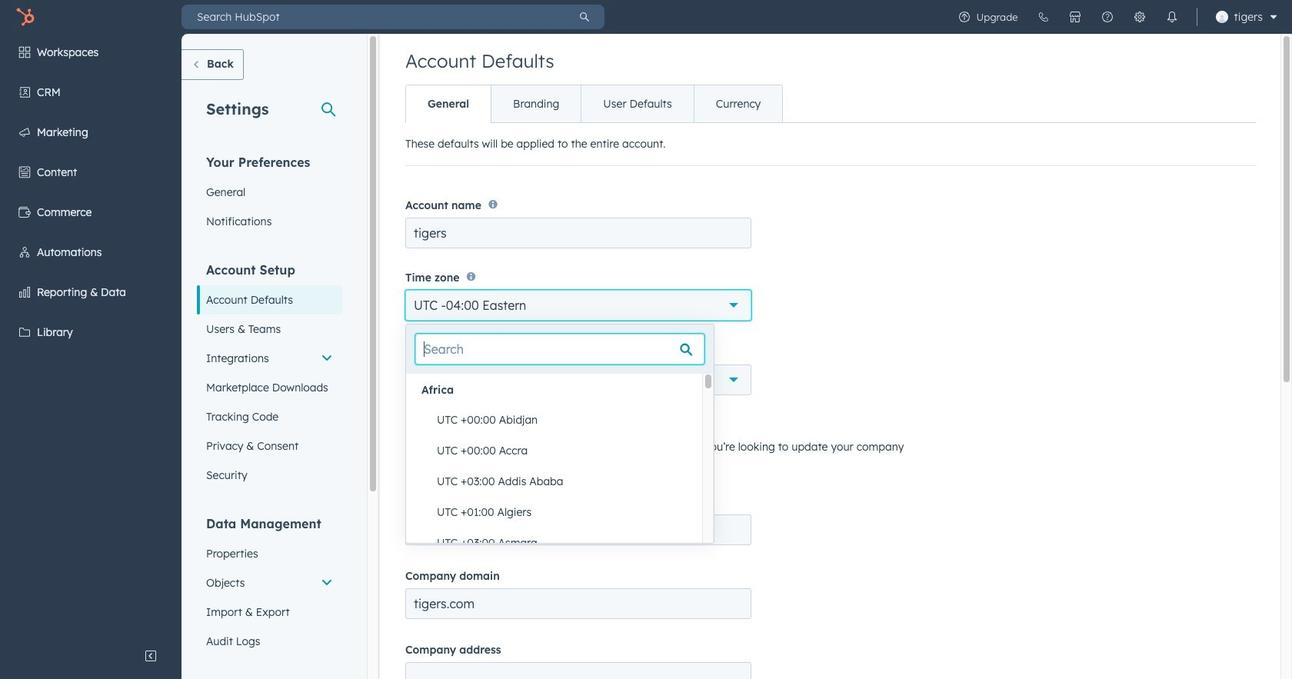 Task type: describe. For each thing, give the bounding box(es) containing it.
Search search field
[[415, 334, 705, 365]]

data management element
[[197, 515, 342, 656]]

howard n/a image
[[1216, 11, 1228, 23]]

Search HubSpot search field
[[182, 5, 565, 29]]

marketplaces image
[[1069, 11, 1081, 23]]

help image
[[1101, 11, 1114, 23]]

your preferences element
[[197, 154, 342, 236]]



Task type: locate. For each thing, give the bounding box(es) containing it.
navigation
[[405, 85, 783, 123]]

None field
[[406, 325, 714, 679]]

list box
[[406, 405, 702, 679]]

None text field
[[405, 589, 752, 619]]

notifications image
[[1166, 11, 1178, 23]]

1 horizontal spatial menu
[[948, 0, 1283, 34]]

menu
[[948, 0, 1283, 34], [0, 34, 182, 641]]

None text field
[[405, 218, 752, 249], [405, 515, 752, 546], [405, 662, 752, 679], [405, 218, 752, 249], [405, 515, 752, 546], [405, 662, 752, 679]]

settings image
[[1134, 11, 1146, 23]]

account setup element
[[197, 262, 342, 490]]

0 horizontal spatial menu
[[0, 34, 182, 641]]



Task type: vqa. For each thing, say whether or not it's contained in the screenshot.
Search HubSpot search field on the left top of page
yes



